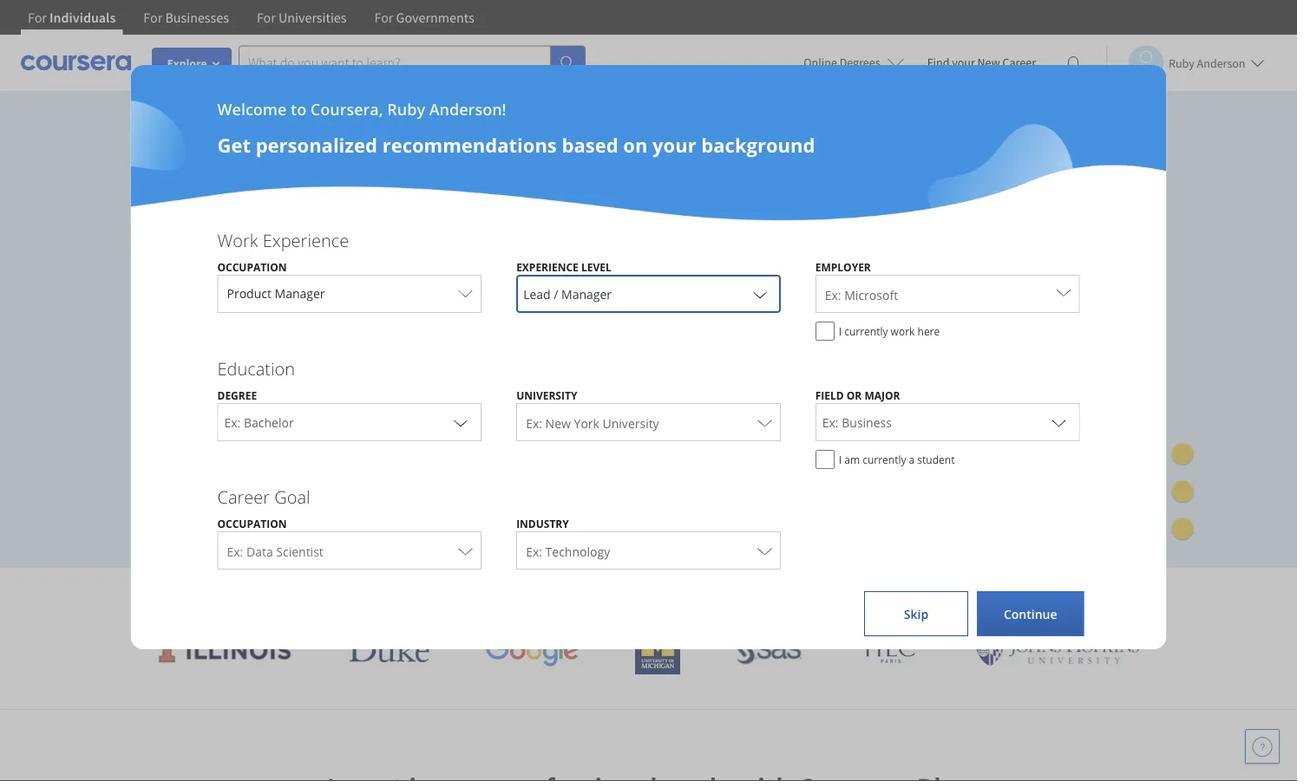 Task type: vqa. For each thing, say whether or not it's contained in the screenshot.
the topmost your
yes



Task type: locate. For each thing, give the bounding box(es) containing it.
0 horizontal spatial and
[[226, 274, 261, 300]]

product
[[227, 285, 272, 302]]

1 horizontal spatial career
[[1003, 55, 1036, 70]]

for left "individuals"
[[28, 9, 47, 26]]

2 i from the top
[[839, 453, 842, 467]]

start 7-day free trial
[[173, 429, 299, 446]]

i left am
[[839, 453, 842, 467]]

new right "find"
[[978, 55, 1000, 70]]

occupation up data
[[217, 517, 287, 531]]

experience up ready on the left top of page
[[263, 228, 349, 252]]

companies
[[703, 582, 809, 610]]

career inside "link"
[[1003, 55, 1036, 70]]

university
[[516, 388, 577, 403], [603, 415, 659, 432]]

your left background
[[653, 132, 697, 158]]

major
[[865, 388, 900, 403]]

work experience element
[[200, 228, 1097, 350]]

goal
[[274, 485, 310, 509]]

for for individuals
[[28, 9, 47, 26]]

i
[[839, 324, 842, 338], [839, 453, 842, 467]]

universities
[[279, 9, 347, 26]]

2 for from the left
[[143, 9, 162, 26]]

0 vertical spatial occupation
[[217, 260, 287, 274]]

for left businesses at the left of page
[[143, 9, 162, 26]]

with
[[814, 582, 856, 610]]

occupation
[[217, 260, 287, 274], [217, 517, 287, 531]]

0 vertical spatial your
[[952, 55, 975, 70]]

1 vertical spatial experience
[[516, 260, 579, 274]]

and up the university of michigan image
[[660, 582, 698, 610]]

work experience
[[217, 228, 349, 252]]

0 vertical spatial i
[[839, 324, 842, 338]]

anderson!
[[429, 98, 506, 120]]

for for businesses
[[143, 9, 162, 26]]

field or major
[[815, 388, 900, 403]]

2 occupation from the top
[[217, 517, 287, 531]]

1 horizontal spatial chevron down image
[[750, 284, 770, 305]]

certificate
[[355, 274, 443, 300]]

university of michigan image
[[635, 627, 680, 675]]

degree
[[217, 388, 257, 403]]

your right "find"
[[952, 55, 975, 70]]

welcome
[[217, 98, 287, 120]]

/month, cancel anytime
[[166, 389, 311, 405]]

0 vertical spatial career
[[1003, 55, 1036, 70]]

experience left level
[[516, 260, 579, 274]]

new
[[978, 55, 1000, 70], [545, 415, 571, 432]]

ex: left data
[[227, 544, 243, 560]]

1 vertical spatial new
[[545, 415, 571, 432]]

0 vertical spatial new
[[978, 55, 1000, 70]]

courses,
[[492, 244, 566, 270]]

for left governments
[[374, 9, 393, 26]]

and up subscription
[[226, 274, 261, 300]]

to
[[291, 98, 306, 120], [300, 244, 318, 270]]

your
[[952, 55, 975, 70], [653, 132, 697, 158], [145, 305, 186, 331]]

career left show notifications image
[[1003, 55, 1036, 70]]

0 horizontal spatial new
[[545, 415, 571, 432]]

am
[[845, 453, 860, 467]]

1 vertical spatial and
[[660, 582, 698, 610]]

ex: inside education "element"
[[526, 415, 542, 432]]

for for governments
[[374, 9, 393, 26]]

1 vertical spatial to
[[300, 244, 318, 270]]

personalized
[[256, 132, 377, 158]]

free
[[243, 429, 269, 446]]

university up "york"
[[516, 388, 577, 403]]

chevron down image
[[750, 284, 770, 305], [450, 412, 471, 433], [1049, 412, 1069, 433]]

1 horizontal spatial university
[[603, 415, 659, 432]]

2 vertical spatial your
[[145, 305, 186, 331]]

and
[[226, 274, 261, 300], [660, 582, 698, 610]]

on right based
[[623, 132, 648, 158]]

occupation inside work experience element
[[217, 260, 287, 274]]

0 horizontal spatial career
[[217, 485, 270, 509]]

0 horizontal spatial chevron down image
[[450, 412, 471, 433]]

currently inside education "element"
[[863, 453, 906, 467]]

for individuals
[[28, 9, 116, 26]]

for left universities
[[257, 9, 276, 26]]

occupation inside career goal element
[[217, 517, 287, 531]]

find
[[927, 55, 950, 70]]

7-
[[206, 429, 218, 446]]

continue button
[[977, 592, 1084, 637]]

on
[[623, 132, 648, 158], [632, 244, 655, 270]]

experience level
[[516, 260, 612, 274]]

ex: inside work experience element
[[825, 287, 841, 303]]

occupation up product
[[217, 260, 287, 274]]

0 horizontal spatial experience
[[263, 228, 349, 252]]

1 vertical spatial i
[[839, 453, 842, 467]]

to up personalized
[[291, 98, 306, 120]]

university right "york"
[[603, 415, 659, 432]]

1 vertical spatial currently
[[863, 453, 906, 467]]

a
[[909, 453, 915, 467]]

i am currently a student
[[839, 453, 955, 467]]

york
[[574, 415, 600, 432]]

occupation for work
[[217, 260, 287, 274]]

i right by checking this box, i am confirming that the employer listed above is my current employer. option on the right top
[[839, 324, 842, 338]]

sas image
[[736, 637, 802, 665]]

0 vertical spatial on
[[623, 132, 648, 158]]

1 horizontal spatial your
[[653, 132, 697, 158]]

on up included
[[632, 244, 655, 270]]

1 occupation from the top
[[217, 260, 287, 274]]

I am currently a student checkbox
[[815, 450, 835, 469]]

ex: technology
[[526, 544, 610, 560]]

new inside education "element"
[[545, 415, 571, 432]]

ex: down employer
[[825, 287, 841, 303]]

2 horizontal spatial your
[[952, 55, 975, 70]]

job-
[[265, 274, 300, 300]]

0 vertical spatial university
[[516, 388, 577, 403]]

1 horizontal spatial new
[[978, 55, 1000, 70]]

to up ready on the left top of page
[[300, 244, 318, 270]]

chevron down image inside work experience element
[[750, 284, 770, 305]]

0 vertical spatial to
[[291, 98, 306, 120]]

4 for from the left
[[374, 9, 393, 26]]

skip
[[904, 606, 929, 623]]

level
[[581, 260, 612, 274]]

ex: down 'industry'
[[526, 544, 542, 560]]

career left goal
[[217, 485, 270, 509]]

currently down ex: microsoft
[[845, 324, 888, 338]]

1 vertical spatial occupation
[[217, 517, 287, 531]]

1 i from the top
[[839, 324, 842, 338]]

experience
[[263, 228, 349, 252], [516, 260, 579, 274]]

trial
[[272, 429, 299, 446]]

1 vertical spatial your
[[653, 132, 697, 158]]

0 vertical spatial experience
[[263, 228, 349, 252]]

1 for from the left
[[28, 9, 47, 26]]

I currently work here checkbox
[[815, 322, 835, 341]]

0 horizontal spatial your
[[145, 305, 186, 331]]

subscription
[[191, 305, 301, 331]]

access
[[237, 244, 295, 270]]

ex: for ex: technology
[[526, 544, 542, 560]]

1 vertical spatial career
[[217, 485, 270, 509]]

0 vertical spatial currently
[[845, 324, 888, 338]]

programs—all
[[448, 274, 574, 300]]

your down projects,
[[145, 305, 186, 331]]

None search field
[[239, 46, 586, 80]]

2 horizontal spatial chevron down image
[[1049, 412, 1069, 433]]

show notifications image
[[1063, 56, 1084, 77]]

currently left a
[[863, 453, 906, 467]]

3 for from the left
[[257, 9, 276, 26]]

1 vertical spatial on
[[632, 244, 655, 270]]

employer
[[815, 260, 871, 274]]

start 7-day free trial button
[[145, 417, 327, 458]]

here
[[918, 324, 940, 338]]

included
[[579, 274, 655, 300]]

i inside "element"
[[839, 453, 842, 467]]

Occupation field
[[218, 275, 481, 313]]

coursera plus image
[[145, 163, 409, 189]]

ex:
[[825, 287, 841, 303], [526, 415, 542, 432], [227, 544, 243, 560], [526, 544, 542, 560]]

career
[[1003, 55, 1036, 70], [217, 485, 270, 509]]

cancel
[[219, 389, 257, 405]]

chevron down image for experience level
[[750, 284, 770, 305]]

skip button
[[864, 592, 968, 637]]

ex: left "york"
[[526, 415, 542, 432]]

new left "york"
[[545, 415, 571, 432]]

based
[[562, 132, 618, 158]]

businesses
[[165, 9, 229, 26]]

for
[[28, 9, 47, 26], [143, 9, 162, 26], [257, 9, 276, 26], [374, 9, 393, 26]]

0 vertical spatial and
[[226, 274, 261, 300]]

0 horizontal spatial university
[[516, 388, 577, 403]]



Task type: describe. For each thing, give the bounding box(es) containing it.
day
[[218, 429, 240, 446]]

i currently work here
[[839, 324, 940, 338]]

chevron down image for degree
[[450, 412, 471, 433]]

background
[[701, 132, 815, 158]]

university of illinois at urbana-champaign image
[[157, 637, 293, 665]]

work
[[217, 228, 258, 252]]

/month,
[[166, 389, 215, 405]]

world-
[[387, 244, 444, 270]]

your inside unlimited access to 7,000+ world-class courses, hands-on projects, and job-ready certificate programs—all included in your subscription
[[145, 305, 186, 331]]

for businesses
[[143, 9, 229, 26]]

individuals
[[50, 9, 116, 26]]

ex: for ex: data scientist
[[227, 544, 243, 560]]

1 horizontal spatial experience
[[516, 260, 579, 274]]

leading
[[468, 582, 539, 610]]

leading universities and companies with coursera plus
[[463, 582, 996, 610]]

hands-
[[571, 244, 632, 270]]

your inside onboardingmodal dialog
[[653, 132, 697, 158]]

data
[[246, 544, 273, 560]]

1 horizontal spatial and
[[660, 582, 698, 610]]

unlimited
[[145, 244, 232, 270]]

onboardingmodal dialog
[[0, 0, 1297, 782]]

manager
[[275, 285, 325, 302]]

help center image
[[1252, 737, 1273, 758]]

for governments
[[374, 9, 474, 26]]

find your new career
[[927, 55, 1036, 70]]

currently inside work experience element
[[845, 324, 888, 338]]

find your new career link
[[919, 52, 1045, 74]]

and inside unlimited access to 7,000+ world-class courses, hands-on projects, and job-ready certificate programs—all included in your subscription
[[226, 274, 261, 300]]

field
[[815, 388, 844, 403]]

class
[[444, 244, 487, 270]]

education
[[217, 357, 295, 381]]

ex: microsoft
[[825, 287, 898, 303]]

get
[[217, 132, 251, 158]]

for universities
[[257, 9, 347, 26]]

i for work experience
[[839, 324, 842, 338]]

1 vertical spatial university
[[603, 415, 659, 432]]

scientist
[[276, 544, 323, 560]]

career goal element
[[200, 485, 1097, 579]]

google image
[[485, 635, 579, 667]]

ex: data scientist
[[227, 544, 323, 560]]

get personalized recommendations based on your background
[[217, 132, 815, 158]]

new inside "link"
[[978, 55, 1000, 70]]

or
[[847, 388, 862, 403]]

governments
[[396, 9, 474, 26]]

in
[[660, 274, 677, 300]]

universities
[[544, 582, 655, 610]]

ex: for ex: microsoft
[[825, 287, 841, 303]]

coursera,
[[310, 98, 383, 120]]

anytime
[[260, 389, 311, 405]]

to inside onboardingmodal dialog
[[291, 98, 306, 120]]

career goal
[[217, 485, 310, 509]]

continue
[[1004, 606, 1057, 623]]

work
[[891, 324, 915, 338]]

for for universities
[[257, 9, 276, 26]]

ex: for ex: new york university
[[526, 415, 542, 432]]

coursera image
[[21, 49, 131, 77]]

banner navigation
[[14, 0, 488, 35]]

projects,
[[145, 274, 222, 300]]

start
[[173, 429, 203, 446]]

occupation for career
[[217, 517, 287, 531]]

your inside find your new career "link"
[[952, 55, 975, 70]]

microsoft
[[845, 287, 898, 303]]

on inside unlimited access to 7,000+ world-class courses, hands-on projects, and job-ready certificate programs—all included in your subscription
[[632, 244, 655, 270]]

coursera
[[861, 582, 950, 610]]

chevron down image for field or major
[[1049, 412, 1069, 433]]

to inside unlimited access to 7,000+ world-class courses, hands-on projects, and job-ready certificate programs—all included in your subscription
[[300, 244, 318, 270]]

i for education
[[839, 453, 842, 467]]

product manager
[[227, 285, 325, 302]]

recommendations
[[382, 132, 557, 158]]

ready
[[300, 274, 350, 300]]

7,000+
[[323, 244, 382, 270]]

education element
[[200, 357, 1097, 478]]

unlimited access to 7,000+ world-class courses, hands-on projects, and job-ready certificate programs—all included in your subscription
[[145, 244, 677, 331]]

student
[[918, 453, 955, 467]]

on inside onboardingmodal dialog
[[623, 132, 648, 158]]

ruby
[[387, 98, 425, 120]]

plus
[[955, 582, 996, 610]]

welcome to coursera, ruby anderson!
[[217, 98, 506, 120]]

industry
[[516, 517, 569, 531]]

technology
[[545, 544, 610, 560]]

career inside onboardingmodal dialog
[[217, 485, 270, 509]]

ex: new york university
[[526, 415, 659, 432]]

johns hopkins university image
[[975, 635, 1140, 667]]

duke university image
[[349, 635, 429, 663]]

hec paris image
[[858, 633, 919, 669]]



